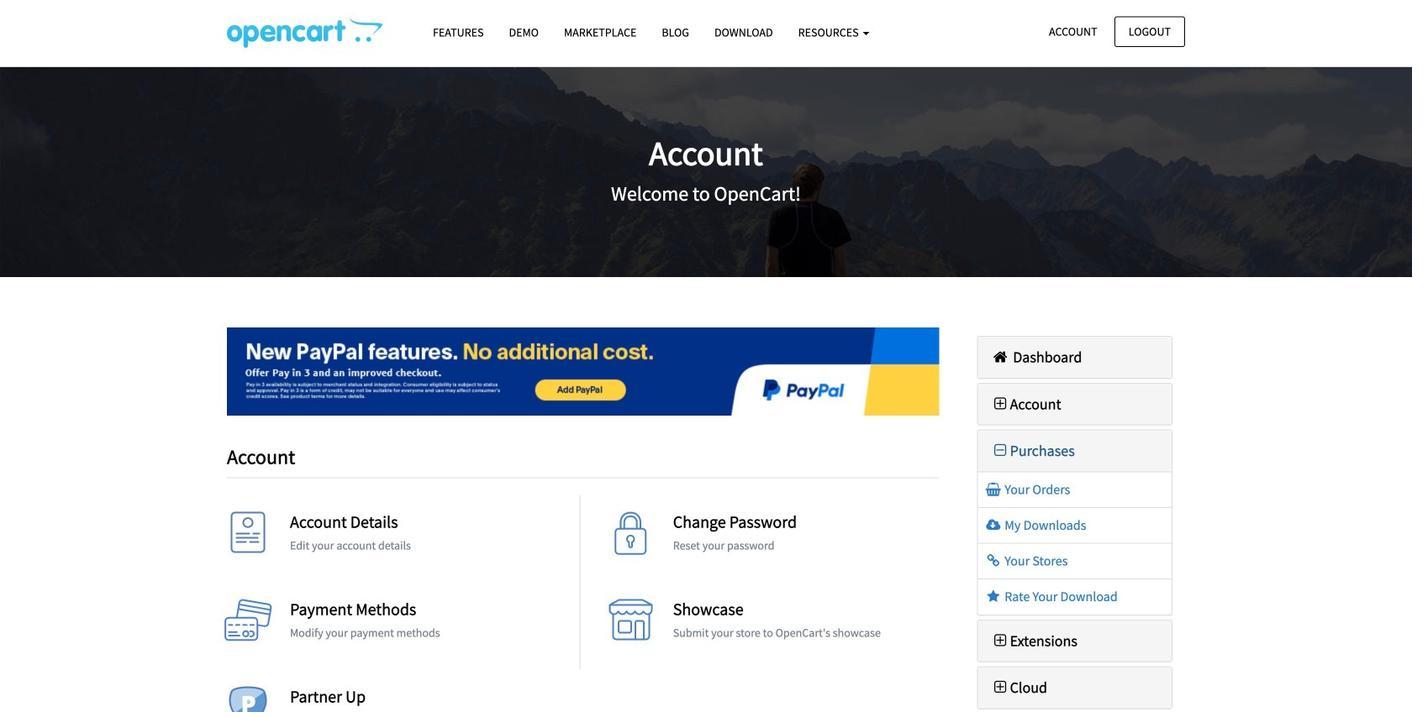 Task type: vqa. For each thing, say whether or not it's contained in the screenshot.
Features link
no



Task type: locate. For each thing, give the bounding box(es) containing it.
home image
[[991, 350, 1010, 365]]

plus square o image down star image
[[991, 634, 1010, 649]]

plus square o image up fw image
[[991, 397, 1010, 412]]

account image
[[223, 513, 273, 563]]

1 vertical spatial plus square o image
[[991, 634, 1010, 649]]

fw image
[[991, 443, 1010, 459]]

shopping basket image
[[985, 483, 1002, 497]]

showcase image
[[606, 600, 656, 650]]

0 vertical spatial plus square o image
[[991, 397, 1010, 412]]

payment methods image
[[223, 600, 273, 650]]

plus square o image
[[991, 397, 1010, 412], [991, 634, 1010, 649]]

1 plus square o image from the top
[[991, 397, 1010, 412]]

apply to become a partner image
[[223, 687, 273, 713]]

paypal image
[[227, 328, 939, 416]]

plus square o image
[[991, 681, 1010, 696]]



Task type: describe. For each thing, give the bounding box(es) containing it.
change password image
[[606, 513, 656, 563]]

link image
[[985, 555, 1002, 568]]

opencart - your account image
[[227, 18, 382, 48]]

cloud download image
[[985, 519, 1002, 533]]

star image
[[985, 591, 1002, 604]]

2 plus square o image from the top
[[991, 634, 1010, 649]]



